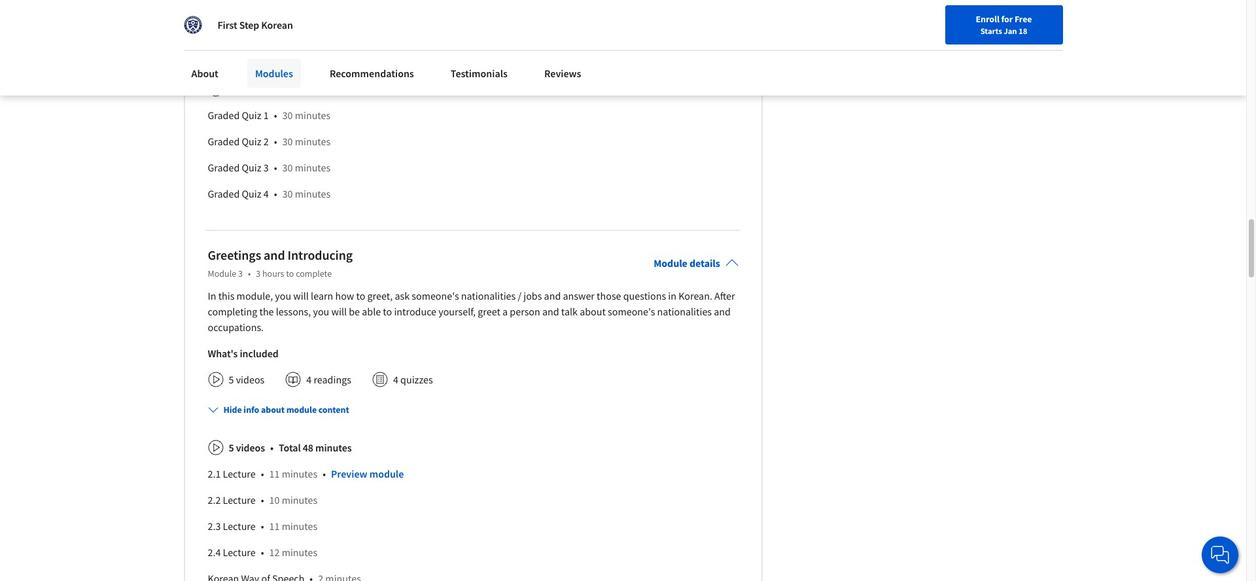 Task type: vqa. For each thing, say whether or not it's contained in the screenshot.
Greetings
yes



Task type: describe. For each thing, give the bounding box(es) containing it.
how
[[335, 289, 354, 302]]

lecture for 2.2
[[223, 493, 256, 506]]

english
[[996, 15, 1027, 28]]

5 inside info about module content 'element'
[[229, 441, 234, 454]]

1
[[264, 108, 269, 122]]

graded quiz 1 • 30 minutes
[[208, 108, 331, 122]]

questions
[[623, 289, 666, 302]]

and inside greetings and introducing module 3 • 3 hours to complete
[[264, 247, 285, 263]]

graded quiz 2 • 30 minutes
[[208, 135, 331, 148]]

minutes right the 2 at the top of page
[[295, 135, 331, 148]]

0 vertical spatial will
[[293, 289, 309, 302]]

11 for 2.3
[[269, 519, 280, 533]]

0 vertical spatial nationalities
[[461, 289, 516, 302]]

• up the graded quiz 4 • 30 minutes
[[274, 161, 277, 174]]

• total 120 minutes
[[274, 82, 361, 95]]

english button
[[972, 0, 1051, 43]]

introduce
[[394, 305, 437, 318]]

11 for 2.1
[[269, 467, 280, 480]]

first
[[218, 18, 237, 31]]

4 readings
[[306, 373, 351, 386]]

those
[[597, 289, 621, 302]]

enroll for free starts jan 18
[[976, 13, 1032, 36]]

total for total 48 minutes
[[279, 441, 301, 454]]

graded for graded quiz 3
[[208, 161, 240, 174]]

lecture for 2.4
[[223, 546, 256, 559]]

the
[[259, 305, 274, 318]]

2.3
[[208, 519, 221, 533]]

• left 12
[[261, 546, 264, 559]]

• up the 2.4 lecture • 12 minutes
[[261, 519, 264, 533]]

minutes up the 120 at top left
[[294, 46, 330, 59]]

graded for graded quiz 2
[[208, 135, 240, 148]]

quiz for 1
[[242, 108, 261, 122]]

recommendations link
[[322, 59, 422, 88]]

minutes down 2.2 lecture • 10 minutes on the bottom left
[[282, 519, 318, 533]]

1 horizontal spatial to
[[356, 289, 365, 302]]

hide info about module content button
[[203, 398, 355, 421]]

2 notes from the top
[[243, 46, 268, 59]]

• left "preview"
[[323, 467, 326, 480]]

what's included
[[208, 347, 279, 360]]

find
[[883, 15, 900, 27]]

about
[[191, 67, 219, 80]]

2.1
[[208, 467, 221, 480]]

occupations.
[[208, 320, 264, 334]]

2
[[264, 135, 269, 148]]

30 for 1
[[282, 108, 293, 122]]

0 horizontal spatial 3
[[238, 267, 243, 279]]

in
[[668, 289, 677, 302]]

first step korean
[[218, 18, 293, 31]]

lessons,
[[276, 305, 311, 318]]

modules
[[255, 67, 293, 80]]

12
[[269, 546, 280, 559]]

yourself,
[[439, 305, 476, 318]]

2.4
[[208, 546, 221, 559]]

about inside in this module, you will learn how to greet, ask someone's nationalities / jobs and answer those questions in korean. after completing the lessons, you will be able to introduce yourself, greet a person and talk about someone's nationalities and occupations.
[[580, 305, 606, 318]]

about link
[[184, 59, 226, 88]]

hide info about module content
[[223, 404, 349, 415]]

for
[[1002, 13, 1013, 25]]

completing
[[208, 305, 257, 318]]

/
[[518, 289, 522, 302]]

jobs
[[524, 289, 542, 302]]

details
[[690, 256, 720, 269]]

minutes down the 120 at top left
[[295, 108, 331, 122]]

2.3 lecture • 11 minutes
[[208, 519, 318, 533]]

greetings and introducing module 3 • 3 hours to complete
[[208, 247, 353, 279]]

graded for graded quiz 4
[[208, 187, 240, 200]]

10 for 11 minutes
[[269, 493, 280, 506]]

to inside greetings and introducing module 3 • 3 hours to complete
[[286, 267, 294, 279]]

1 lecture notes • 10 minutes from the top
[[208, 19, 330, 33]]

0 vertical spatial 10
[[282, 19, 292, 33]]

a
[[503, 305, 508, 318]]

4 right readings
[[393, 373, 398, 386]]

quiz for 4
[[242, 187, 261, 200]]

hide
[[223, 404, 242, 415]]

what's
[[208, 347, 238, 360]]

4 right about link
[[229, 82, 234, 95]]

your
[[902, 15, 920, 27]]

jan
[[1004, 26, 1017, 36]]

1 horizontal spatial 4 quizzes
[[393, 373, 433, 386]]

1 horizontal spatial 3
[[256, 267, 261, 279]]

• inside greetings and introducing module 3 • 3 hours to complete
[[248, 267, 251, 279]]

step
[[239, 18, 259, 31]]

info
[[244, 404, 259, 415]]

learn
[[311, 289, 333, 302]]

hide info about module content region
[[208, 0, 739, 212]]

4 quizzes inside the "hide info about module content" region
[[229, 82, 269, 95]]

• right step
[[273, 19, 276, 33]]

• up modules link at top left
[[273, 46, 276, 59]]

1 horizontal spatial you
[[313, 305, 329, 318]]

• total 48 minutes
[[270, 441, 352, 454]]

minutes down the '2.1 lecture • 11 minutes • preview module' on the left
[[282, 493, 318, 506]]

greet,
[[367, 289, 393, 302]]

korean
[[261, 18, 293, 31]]

quiz for 2
[[242, 135, 261, 148]]

introducing
[[288, 247, 353, 263]]

30 for 3
[[282, 161, 293, 174]]

talk
[[561, 305, 578, 318]]

4 down graded quiz 3 • 30 minutes
[[264, 187, 269, 200]]

in
[[208, 289, 216, 302]]

1 notes from the top
[[243, 19, 268, 33]]

this
[[218, 289, 235, 302]]

minutes right 48
[[315, 441, 352, 454]]

able
[[362, 305, 381, 318]]

graded quiz 3 • 30 minutes
[[208, 161, 331, 174]]

• left 48
[[270, 441, 274, 454]]

• down graded quiz 3 • 30 minutes
[[274, 187, 277, 200]]

lecture for 2.1
[[223, 467, 256, 480]]

lecture for 2.3
[[223, 519, 256, 533]]



Task type: locate. For each thing, give the bounding box(es) containing it.
0 horizontal spatial will
[[293, 289, 309, 302]]

after
[[715, 289, 735, 302]]

lecture right yonsei university image in the left top of the page
[[208, 19, 241, 33]]

preview
[[331, 467, 367, 480]]

5 videos inside info about module content 'element'
[[229, 441, 265, 454]]

0 vertical spatial you
[[275, 289, 291, 302]]

and
[[264, 247, 285, 263], [544, 289, 561, 302], [543, 305, 559, 318], [714, 305, 731, 318]]

testimonials
[[451, 67, 508, 80]]

will
[[293, 289, 309, 302], [331, 305, 347, 318]]

you down "learn"
[[313, 305, 329, 318]]

3 30 from the top
[[282, 161, 293, 174]]

0 horizontal spatial 4 quizzes
[[229, 82, 269, 95]]

0 horizontal spatial you
[[275, 289, 291, 302]]

1 vertical spatial 5
[[229, 441, 234, 454]]

2 vertical spatial to
[[383, 305, 392, 318]]

person
[[510, 305, 540, 318]]

5
[[229, 373, 234, 386], [229, 441, 234, 454]]

2 graded from the top
[[208, 135, 240, 148]]

1 vertical spatial 4 quizzes
[[393, 373, 433, 386]]

will up lessons, at the bottom
[[293, 289, 309, 302]]

graded for graded quiz 1
[[208, 108, 240, 122]]

2 30 from the top
[[282, 135, 293, 148]]

preview module link
[[331, 467, 404, 480]]

will left be
[[331, 305, 347, 318]]

quiz for 3
[[242, 161, 261, 174]]

to right "hours"
[[286, 267, 294, 279]]

1 videos from the top
[[236, 373, 265, 386]]

graded quiz 4 • 30 minutes
[[208, 187, 331, 200]]

lecture right the 2.1 in the left of the page
[[223, 467, 256, 480]]

module down 'greetings'
[[208, 267, 236, 279]]

48
[[303, 441, 313, 454]]

2.2
[[208, 493, 221, 506]]

and up "hours"
[[264, 247, 285, 263]]

1 vertical spatial lecture notes • 10 minutes
[[208, 46, 330, 59]]

2.4 lecture • 12 minutes
[[208, 546, 318, 559]]

• up module,
[[248, 267, 251, 279]]

5 videos
[[229, 373, 265, 386], [229, 441, 265, 454]]

4 30 from the top
[[282, 187, 293, 200]]

2 horizontal spatial 3
[[264, 161, 269, 174]]

total for total 120 minutes
[[283, 82, 305, 95]]

0 vertical spatial 5
[[229, 373, 234, 386]]

2 5 videos from the top
[[229, 441, 265, 454]]

1 graded from the top
[[208, 108, 240, 122]]

ask
[[395, 289, 410, 302]]

module details
[[654, 256, 720, 269]]

chat with us image
[[1210, 544, 1231, 565]]

to right 'able' on the left bottom of the page
[[383, 305, 392, 318]]

3 down the 2 at the top of page
[[264, 161, 269, 174]]

about inside dropdown button
[[261, 404, 285, 415]]

minutes down 48
[[282, 467, 318, 480]]

1 horizontal spatial will
[[331, 305, 347, 318]]

testimonials link
[[443, 59, 516, 88]]

module inside greetings and introducing module 3 • 3 hours to complete
[[208, 267, 236, 279]]

total left the 120 at top left
[[283, 82, 305, 95]]

lecture right the 2.3
[[223, 519, 256, 533]]

lecture right 2.2
[[223, 493, 256, 506]]

1 vertical spatial 11
[[269, 519, 280, 533]]

2.1 lecture • 11 minutes • preview module
[[208, 467, 404, 480]]

30 for 4
[[282, 187, 293, 200]]

0 vertical spatial someone's
[[412, 289, 459, 302]]

5 down what's
[[229, 373, 234, 386]]

• up 2.2 lecture • 10 minutes on the bottom left
[[261, 467, 264, 480]]

3 quiz from the top
[[242, 161, 261, 174]]

minutes right korean
[[294, 19, 330, 33]]

nationalities
[[461, 289, 516, 302], [657, 305, 712, 318]]

1 vertical spatial will
[[331, 305, 347, 318]]

lecture right 2.4
[[223, 546, 256, 559]]

1 horizontal spatial module
[[370, 467, 404, 480]]

4 quiz from the top
[[242, 187, 261, 200]]

minutes right the 120 at top left
[[325, 82, 361, 95]]

and left talk
[[543, 305, 559, 318]]

greet
[[478, 305, 501, 318]]

5 videos down info
[[229, 441, 265, 454]]

0 vertical spatial 5 videos
[[229, 373, 265, 386]]

find your new career link
[[877, 13, 972, 29]]

minutes right 12
[[282, 546, 318, 559]]

yonsei university image
[[184, 16, 202, 34]]

1 vertical spatial nationalities
[[657, 305, 712, 318]]

30 up the graded quiz 4 • 30 minutes
[[282, 161, 293, 174]]

30
[[282, 108, 293, 122], [282, 135, 293, 148], [282, 161, 293, 174], [282, 187, 293, 200]]

3 inside the "hide info about module content" region
[[264, 161, 269, 174]]

0 vertical spatial notes
[[243, 19, 268, 33]]

quiz down graded quiz 3 • 30 minutes
[[242, 187, 261, 200]]

info about module content element
[[203, 392, 739, 581]]

nationalities down korean.
[[657, 305, 712, 318]]

10 right step
[[282, 19, 292, 33]]

module up in
[[654, 256, 688, 269]]

videos
[[236, 373, 265, 386], [236, 441, 265, 454]]

quiz
[[242, 108, 261, 122], [242, 135, 261, 148], [242, 161, 261, 174], [242, 187, 261, 200]]

module
[[654, 256, 688, 269], [208, 267, 236, 279]]

0 horizontal spatial someone's
[[412, 289, 459, 302]]

modules link
[[247, 59, 301, 88]]

1 horizontal spatial someone's
[[608, 305, 655, 318]]

greetings
[[208, 247, 261, 263]]

total inside the "hide info about module content" region
[[283, 82, 305, 95]]

10 up 2.3 lecture • 11 minutes
[[269, 493, 280, 506]]

quiz left 1
[[242, 108, 261, 122]]

0 vertical spatial quizzes
[[236, 82, 269, 95]]

10 up modules link at top left
[[282, 46, 292, 59]]

2.2 lecture • 10 minutes
[[208, 493, 318, 506]]

2 5 from the top
[[229, 441, 234, 454]]

3 left "hours"
[[256, 267, 261, 279]]

module inside dropdown button
[[286, 404, 317, 415]]

videos down what's included
[[236, 373, 265, 386]]

in this module, you will learn how to greet, ask someone's nationalities / jobs and answer those questions in korean. after completing the lessons, you will be able to introduce yourself, greet a person and talk about someone's nationalities and occupations.
[[208, 289, 735, 334]]

module
[[286, 404, 317, 415], [370, 467, 404, 480]]

new
[[921, 15, 938, 27]]

1 vertical spatial videos
[[236, 441, 265, 454]]

3 down 'greetings'
[[238, 267, 243, 279]]

enroll
[[976, 13, 1000, 25]]

module left content
[[286, 404, 317, 415]]

notes down 'first step korean' on the left top
[[243, 46, 268, 59]]

10 for 10 minutes
[[282, 46, 292, 59]]

0 horizontal spatial about
[[261, 404, 285, 415]]

career
[[940, 15, 965, 27]]

1 horizontal spatial nationalities
[[657, 305, 712, 318]]

minutes
[[294, 19, 330, 33], [294, 46, 330, 59], [325, 82, 361, 95], [295, 108, 331, 122], [295, 135, 331, 148], [295, 161, 331, 174], [295, 187, 331, 200], [315, 441, 352, 454], [282, 467, 318, 480], [282, 493, 318, 506], [282, 519, 318, 533], [282, 546, 318, 559]]

1 vertical spatial you
[[313, 305, 329, 318]]

graded left 1
[[208, 108, 240, 122]]

None search field
[[187, 8, 501, 34]]

1 vertical spatial total
[[279, 441, 301, 454]]

included
[[240, 347, 279, 360]]

10
[[282, 19, 292, 33], [282, 46, 292, 59], [269, 493, 280, 506]]

minutes down graded quiz 2 • 30 minutes
[[295, 161, 331, 174]]

1 vertical spatial quizzes
[[401, 373, 433, 386]]

to right how
[[356, 289, 365, 302]]

you up lessons, at the bottom
[[275, 289, 291, 302]]

0 horizontal spatial module
[[286, 404, 317, 415]]

complete
[[296, 267, 332, 279]]

korean.
[[679, 289, 713, 302]]

30 right 1
[[282, 108, 293, 122]]

1 horizontal spatial quizzes
[[401, 373, 433, 386]]

1 5 videos from the top
[[229, 373, 265, 386]]

be
[[349, 305, 360, 318]]

hours
[[262, 267, 284, 279]]

content
[[319, 404, 349, 415]]

total inside info about module content 'element'
[[279, 441, 301, 454]]

• down modules
[[274, 82, 278, 95]]

2 11 from the top
[[269, 519, 280, 533]]

readings
[[314, 373, 351, 386]]

quizzes inside the "hide info about module content" region
[[236, 82, 269, 95]]

recommendations
[[330, 67, 414, 80]]

0 vertical spatial module
[[286, 404, 317, 415]]

11 up 2.2 lecture • 10 minutes on the bottom left
[[269, 467, 280, 480]]

about right info
[[261, 404, 285, 415]]

2 vertical spatial 10
[[269, 493, 280, 506]]

10 inside info about module content 'element'
[[269, 493, 280, 506]]

• right the 2 at the top of page
[[274, 135, 277, 148]]

11 up 12
[[269, 519, 280, 533]]

1 11 from the top
[[269, 467, 280, 480]]

• right 1
[[274, 108, 277, 122]]

answer
[[563, 289, 595, 302]]

5 videos down what's included
[[229, 373, 265, 386]]

reviews
[[544, 67, 581, 80]]

minutes down graded quiz 3 • 30 minutes
[[295, 187, 331, 200]]

30 down graded quiz 3 • 30 minutes
[[282, 187, 293, 200]]

videos inside info about module content 'element'
[[236, 441, 265, 454]]

lecture
[[208, 19, 241, 33], [208, 46, 241, 59], [223, 467, 256, 480], [223, 493, 256, 506], [223, 519, 256, 533], [223, 546, 256, 559]]

and down after
[[714, 305, 731, 318]]

120
[[307, 82, 323, 95]]

0 horizontal spatial quizzes
[[236, 82, 269, 95]]

1 quiz from the top
[[242, 108, 261, 122]]

quizzes
[[236, 82, 269, 95], [401, 373, 433, 386]]

1 5 from the top
[[229, 373, 234, 386]]

2 quiz from the top
[[242, 135, 261, 148]]

0 vertical spatial lecture notes • 10 minutes
[[208, 19, 330, 33]]

graded down graded quiz 3 • 30 minutes
[[208, 187, 240, 200]]

graded
[[208, 108, 240, 122], [208, 135, 240, 148], [208, 161, 240, 174], [208, 187, 240, 200]]

module,
[[237, 289, 273, 302]]

someone's up "introduce"
[[412, 289, 459, 302]]

1 vertical spatial about
[[261, 404, 285, 415]]

1 horizontal spatial module
[[654, 256, 688, 269]]

1 vertical spatial module
[[370, 467, 404, 480]]

nationalities up greet
[[461, 289, 516, 302]]

videos down info
[[236, 441, 265, 454]]

0 horizontal spatial to
[[286, 267, 294, 279]]

graded left the 2 at the top of page
[[208, 135, 240, 148]]

0 vertical spatial 4 quizzes
[[229, 82, 269, 95]]

1 vertical spatial 10
[[282, 46, 292, 59]]

0 horizontal spatial nationalities
[[461, 289, 516, 302]]

quiz up the graded quiz 4 • 30 minutes
[[242, 161, 261, 174]]

starts
[[981, 26, 1002, 36]]

30 right the 2 at the top of page
[[282, 135, 293, 148]]

graded down graded quiz 2 • 30 minutes
[[208, 161, 240, 174]]

1 vertical spatial notes
[[243, 46, 268, 59]]

0 vertical spatial to
[[286, 267, 294, 279]]

18
[[1019, 26, 1028, 36]]

2 lecture notes • 10 minutes from the top
[[208, 46, 330, 59]]

total left 48
[[279, 441, 301, 454]]

lecture notes • 10 minutes
[[208, 19, 330, 33], [208, 46, 330, 59]]

2 videos from the top
[[236, 441, 265, 454]]

0 horizontal spatial module
[[208, 267, 236, 279]]

4 left readings
[[306, 373, 312, 386]]

4 graded from the top
[[208, 187, 240, 200]]

find your new career
[[883, 15, 965, 27]]

someone's down questions
[[608, 305, 655, 318]]

1 horizontal spatial about
[[580, 305, 606, 318]]

2 horizontal spatial to
[[383, 305, 392, 318]]

lecture down first
[[208, 46, 241, 59]]

0 vertical spatial 11
[[269, 467, 280, 480]]

module right "preview"
[[370, 467, 404, 480]]

free
[[1015, 13, 1032, 25]]

1 vertical spatial 5 videos
[[229, 441, 265, 454]]

notes right first
[[243, 19, 268, 33]]

1 vertical spatial to
[[356, 289, 365, 302]]

and right jobs
[[544, 289, 561, 302]]

3 graded from the top
[[208, 161, 240, 174]]

about
[[580, 305, 606, 318], [261, 404, 285, 415]]

30 for 2
[[282, 135, 293, 148]]

1 30 from the top
[[282, 108, 293, 122]]

0 vertical spatial total
[[283, 82, 305, 95]]

4 quizzes
[[229, 82, 269, 95], [393, 373, 433, 386]]

reviews link
[[537, 59, 589, 88]]

about down answer
[[580, 305, 606, 318]]

quiz left the 2 at the top of page
[[242, 135, 261, 148]]

someone's
[[412, 289, 459, 302], [608, 305, 655, 318]]

1 vertical spatial someone's
[[608, 305, 655, 318]]

4
[[229, 82, 234, 95], [264, 187, 269, 200], [306, 373, 312, 386], [393, 373, 398, 386]]

5 down the hide
[[229, 441, 234, 454]]

0 vertical spatial about
[[580, 305, 606, 318]]

0 vertical spatial videos
[[236, 373, 265, 386]]

• up 2.3 lecture • 11 minutes
[[261, 493, 264, 506]]



